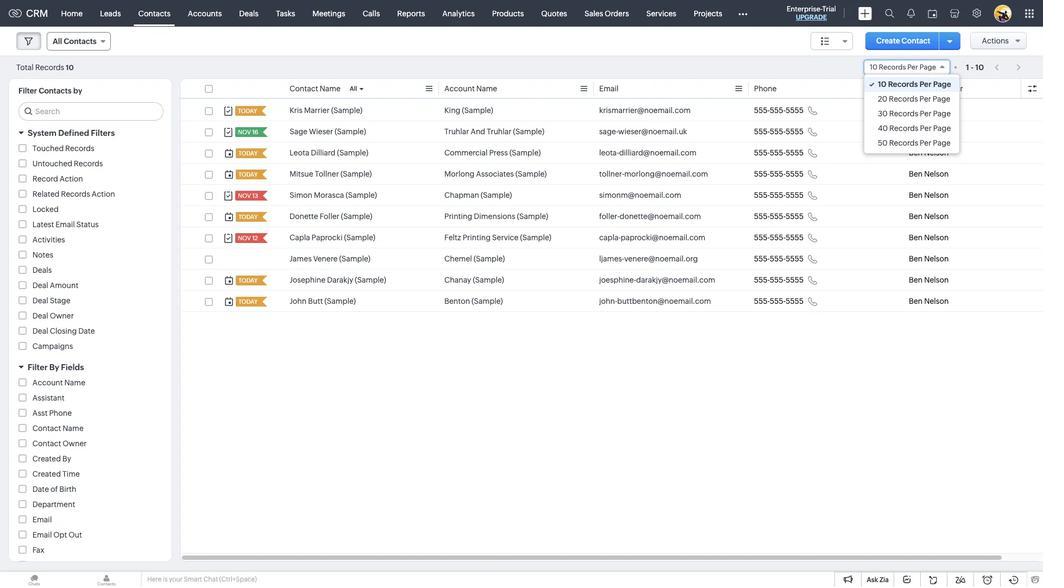 Task type: vqa. For each thing, say whether or not it's contained in the screenshot.


Task type: locate. For each thing, give the bounding box(es) containing it.
10 down create
[[870, 63, 878, 71]]

leota-dilliard@noemail.com link
[[600, 147, 697, 158]]

5555 for morlong@noemail.com
[[786, 170, 804, 178]]

feltz printing service (sample) link
[[445, 232, 552, 243]]

created down created by
[[33, 470, 61, 478]]

first
[[33, 561, 48, 570]]

4 ben from the top
[[909, 170, 923, 178]]

1 vertical spatial nov
[[238, 192, 251, 199]]

page inside 20 records per page option
[[933, 95, 951, 103]]

records down touched records
[[74, 159, 103, 168]]

per inside option
[[921, 124, 932, 133]]

(sample) up printing dimensions (sample) link
[[481, 191, 512, 199]]

Other Modules field
[[731, 5, 755, 22]]

2 vertical spatial contacts
[[39, 86, 72, 95]]

records inside option
[[890, 124, 919, 133]]

page down 30 records per page
[[934, 124, 951, 133]]

filter by fields
[[28, 363, 84, 372]]

page for 40 records per page option
[[934, 124, 951, 133]]

today up nov 16 link
[[238, 108, 257, 114]]

10 records per page option
[[865, 77, 960, 92]]

1 vertical spatial deals
[[33, 266, 52, 275]]

records
[[35, 63, 64, 71], [879, 63, 906, 71], [889, 80, 918, 89], [889, 95, 919, 103], [890, 109, 919, 118], [890, 124, 919, 133], [890, 139, 919, 147], [65, 144, 94, 153], [74, 159, 103, 168], [61, 190, 90, 198]]

contacts inside 'field'
[[64, 37, 97, 46]]

40 records per page
[[878, 124, 951, 133]]

1 vertical spatial 10 records per page
[[878, 80, 952, 89]]

1 horizontal spatial deals
[[239, 9, 259, 18]]

ben nelson for paprocki@noemail.com
[[909, 233, 949, 242]]

time
[[62, 470, 80, 478]]

related records action
[[33, 190, 115, 198]]

6 nelson from the top
[[925, 212, 949, 221]]

defined
[[58, 128, 89, 138]]

dimensions
[[474, 212, 516, 221]]

3 nelson from the top
[[925, 148, 949, 157]]

today
[[238, 108, 257, 114], [239, 150, 258, 157], [239, 171, 258, 178], [239, 214, 258, 220], [239, 277, 258, 284], [239, 298, 258, 305]]

1 vertical spatial by
[[62, 454, 71, 463]]

action up related records action
[[60, 174, 83, 183]]

3 ben from the top
[[909, 148, 923, 157]]

10 records per page inside field
[[870, 63, 937, 71]]

owner up closing on the bottom
[[50, 311, 74, 320]]

10
[[976, 63, 984, 71], [870, 63, 878, 71], [66, 63, 74, 71], [878, 80, 887, 89]]

darakjy@noemail.com
[[637, 276, 716, 284]]

per down 40 records per page
[[920, 139, 932, 147]]

1 vertical spatial created
[[33, 470, 61, 478]]

records down 20 records per page option
[[890, 109, 919, 118]]

leads link
[[91, 0, 130, 26]]

truhlar left "and"
[[445, 127, 469, 136]]

per up 30 records per page
[[920, 95, 932, 103]]

page up 30 records per page
[[933, 95, 951, 103]]

2 nov from the top
[[238, 192, 251, 199]]

nov inside nov 13 link
[[238, 192, 251, 199]]

0 horizontal spatial phone
[[49, 409, 72, 417]]

today link down the nov 12 link
[[236, 276, 259, 285]]

0 horizontal spatial all
[[53, 37, 62, 46]]

records up 10 records per page option
[[879, 63, 906, 71]]

account name up king (sample)
[[445, 84, 497, 93]]

10 ben nelson from the top
[[909, 297, 949, 305]]

nov left 16
[[238, 129, 251, 135]]

5 555-555-5555 from the top
[[754, 191, 804, 199]]

per
[[908, 63, 919, 71], [920, 80, 932, 89], [920, 95, 932, 103], [920, 109, 932, 118], [921, 124, 932, 133], [920, 139, 932, 147]]

records up 20 records per page option
[[889, 80, 918, 89]]

ben
[[909, 106, 923, 115], [909, 127, 923, 136], [909, 148, 923, 157], [909, 170, 923, 178], [909, 191, 923, 199], [909, 212, 923, 221], [909, 233, 923, 242], [909, 254, 923, 263], [909, 276, 923, 284], [909, 297, 923, 305]]

0 vertical spatial all
[[53, 37, 62, 46]]

today link for mitsue
[[236, 170, 259, 179]]

2 555-555-5555 from the top
[[754, 127, 804, 136]]

1 vertical spatial all
[[350, 85, 357, 92]]

per up 10 records per page option
[[908, 63, 919, 71]]

leota
[[290, 148, 310, 157]]

chats image
[[0, 572, 68, 587]]

1 nov from the top
[[238, 129, 251, 135]]

today for leota dilliard (sample)
[[239, 150, 258, 157]]

today link left john
[[236, 297, 259, 307]]

deal for deal amount
[[33, 281, 48, 290]]

2 vertical spatial owner
[[63, 439, 87, 448]]

nelson for buttbenton@noemail.com
[[925, 297, 949, 305]]

contact up kris
[[290, 84, 318, 93]]

5555 for venere@noemail.org
[[786, 254, 804, 263]]

1 created from the top
[[33, 454, 61, 463]]

today up nov 13
[[239, 171, 258, 178]]

0 vertical spatial 10 records per page
[[870, 63, 937, 71]]

0 vertical spatial by
[[49, 363, 59, 372]]

page inside 40 records per page option
[[934, 124, 951, 133]]

here is your smart chat (ctrl+space)
[[147, 576, 257, 583]]

contacts for filter contacts by
[[39, 86, 72, 95]]

10 ben from the top
[[909, 297, 923, 305]]

6 ben from the top
[[909, 212, 923, 221]]

(sample) down "chemel (sample)"
[[473, 276, 504, 284]]

today left john
[[239, 298, 258, 305]]

nelson for paprocki@noemail.com
[[925, 233, 949, 242]]

1 555-555-5555 from the top
[[754, 106, 804, 115]]

products
[[492, 9, 524, 18]]

page down 40 records per page
[[933, 139, 951, 147]]

filter for filter by fields
[[28, 363, 48, 372]]

8 ben from the top
[[909, 254, 923, 263]]

services link
[[638, 0, 685, 26]]

crm
[[26, 8, 48, 19]]

email up fax
[[33, 531, 52, 539]]

(sample) inside 'link'
[[341, 170, 372, 178]]

mitsue tollner (sample) link
[[290, 169, 372, 179]]

10 555-555-5555 from the top
[[754, 297, 804, 305]]

latest
[[33, 220, 54, 229]]

truhlar
[[445, 127, 469, 136], [487, 127, 512, 136]]

nelson for donette@noemail.com
[[925, 212, 949, 221]]

10 records per page
[[870, 63, 937, 71], [878, 80, 952, 89]]

8 5555 from the top
[[786, 254, 804, 263]]

ask
[[867, 576, 879, 584]]

deals left tasks
[[239, 9, 259, 18]]

0 vertical spatial phone
[[754, 84, 777, 93]]

page inside 50 records per page option
[[933, 139, 951, 147]]

printing
[[445, 212, 473, 221], [463, 233, 491, 242]]

filter for filter contacts by
[[18, 86, 37, 95]]

all up total records 10
[[53, 37, 62, 46]]

20 records per page option
[[865, 92, 960, 107]]

deal up campaigns
[[33, 327, 48, 335]]

4 deal from the top
[[33, 327, 48, 335]]

0 vertical spatial nov
[[238, 129, 251, 135]]

5555 for donette@noemail.com
[[786, 212, 804, 221]]

filter inside dropdown button
[[28, 363, 48, 372]]

8 nelson from the top
[[925, 254, 949, 263]]

0 horizontal spatial action
[[60, 174, 83, 183]]

nov inside nov 16 link
[[238, 129, 251, 135]]

your
[[169, 576, 183, 583]]

1 horizontal spatial by
[[62, 454, 71, 463]]

ben nelson for buttbenton@noemail.com
[[909, 297, 949, 305]]

1 vertical spatial contact name
[[33, 424, 84, 433]]

chanay (sample)
[[445, 276, 504, 284]]

is
[[163, 576, 168, 583]]

owner
[[940, 84, 964, 93], [50, 311, 74, 320], [63, 439, 87, 448]]

1 horizontal spatial all
[[350, 85, 357, 92]]

6 5555 from the top
[[786, 212, 804, 221]]

today link down nov 13 link
[[236, 212, 259, 222]]

record
[[33, 174, 58, 183]]

0 horizontal spatial contact owner
[[33, 439, 87, 448]]

foller-donette@noemail.com
[[600, 212, 701, 221]]

contact name
[[290, 84, 341, 93], [33, 424, 84, 433]]

quotes
[[542, 9, 567, 18]]

today down nov 13
[[239, 214, 258, 220]]

account up king
[[445, 84, 475, 93]]

2 deal from the top
[[33, 296, 48, 305]]

created for created time
[[33, 470, 61, 478]]

contacts link
[[130, 0, 179, 26]]

by left the fields
[[49, 363, 59, 372]]

navigation
[[990, 59, 1027, 75]]

per up 40 records per page
[[920, 109, 932, 118]]

accounts
[[188, 9, 222, 18]]

10 up by
[[66, 63, 74, 71]]

contacts down home
[[64, 37, 97, 46]]

total
[[16, 63, 34, 71]]

row group containing kris marrier (sample)
[[180, 100, 1044, 312]]

None field
[[811, 32, 853, 50]]

10 records per page up 10 records per page option
[[870, 63, 937, 71]]

0 vertical spatial account name
[[445, 84, 497, 93]]

2 nelson from the top
[[925, 127, 949, 136]]

1 vertical spatial account name
[[33, 378, 85, 387]]

deals down notes
[[33, 266, 52, 275]]

8 ben nelson from the top
[[909, 254, 949, 263]]

records down 40 records per page option
[[890, 139, 919, 147]]

records down record action
[[61, 190, 90, 198]]

555-555-5555 for buttbenton@noemail.com
[[754, 297, 804, 305]]

0 horizontal spatial truhlar
[[445, 127, 469, 136]]

signals image
[[908, 9, 915, 18]]

simonm@noemail.com
[[600, 191, 682, 199]]

3 555-555-5555 from the top
[[754, 148, 804, 157]]

page up 10 records per page option
[[920, 63, 937, 71]]

account name down filter by fields
[[33, 378, 85, 387]]

commercial press (sample) link
[[445, 147, 541, 158]]

sales orders
[[585, 9, 629, 18]]

benton (sample) link
[[445, 296, 503, 307]]

2 ben from the top
[[909, 127, 923, 136]]

1 vertical spatial phone
[[49, 409, 72, 417]]

untouched records
[[33, 159, 103, 168]]

9 555-555-5555 from the top
[[754, 276, 804, 284]]

Search text field
[[19, 103, 163, 120]]

5 ben nelson from the top
[[909, 191, 949, 199]]

1 horizontal spatial contact owner
[[909, 84, 964, 93]]

9 nelson from the top
[[925, 276, 949, 284]]

(sample) right press
[[510, 148, 541, 157]]

contacts left by
[[39, 86, 72, 95]]

size image
[[821, 36, 830, 46]]

nov left 12
[[238, 235, 251, 241]]

6 555-555-5555 from the top
[[754, 212, 804, 221]]

7 ben from the top
[[909, 233, 923, 242]]

name down asst phone
[[63, 424, 84, 433]]

1 deal from the top
[[33, 281, 48, 290]]

king (sample) link
[[445, 105, 494, 116]]

touched records
[[33, 144, 94, 153]]

nelson for dilliard@noemail.com
[[925, 148, 949, 157]]

1 horizontal spatial date
[[78, 327, 95, 335]]

list box
[[865, 74, 960, 153]]

per for 30 records per page option
[[920, 109, 932, 118]]

notes
[[33, 251, 53, 259]]

nelson for darakjy@noemail.com
[[925, 276, 949, 284]]

here
[[147, 576, 162, 583]]

meetings link
[[304, 0, 354, 26]]

0 vertical spatial owner
[[940, 84, 964, 93]]

5555 for dilliard@noemail.com
[[786, 148, 804, 157]]

deal for deal closing date
[[33, 327, 48, 335]]

all inside 'field'
[[53, 37, 62, 46]]

(sample) down feltz printing service (sample) link
[[474, 254, 505, 263]]

joesphine-darakjy@noemail.com
[[600, 276, 716, 284]]

1 ben nelson from the top
[[909, 106, 949, 115]]

simonm@noemail.com link
[[600, 190, 682, 201]]

(sample) down chanay (sample)
[[472, 297, 503, 305]]

account up assistant
[[33, 378, 63, 387]]

7 ben nelson from the top
[[909, 233, 949, 242]]

owner up 20 records per page
[[940, 84, 964, 93]]

(sample) right tollner
[[341, 170, 372, 178]]

5 nelson from the top
[[925, 191, 949, 199]]

nov 13
[[238, 192, 258, 199]]

1 horizontal spatial account name
[[445, 84, 497, 93]]

by up time
[[62, 454, 71, 463]]

zia
[[880, 576, 889, 584]]

deal up deal stage
[[33, 281, 48, 290]]

today for john butt (sample)
[[239, 298, 258, 305]]

by for filter
[[49, 363, 59, 372]]

2 5555 from the top
[[786, 127, 804, 136]]

0 vertical spatial filter
[[18, 86, 37, 95]]

contacts right leads link
[[138, 9, 171, 18]]

2 truhlar from the left
[[487, 127, 512, 136]]

row group
[[180, 100, 1044, 312]]

6 ben nelson from the top
[[909, 212, 949, 221]]

10 inside 10 records per page option
[[878, 80, 887, 89]]

contact owner up created by
[[33, 439, 87, 448]]

(sample) right darakjy at top left
[[355, 276, 386, 284]]

system
[[28, 128, 57, 138]]

chemel (sample) link
[[445, 253, 505, 264]]

chemel (sample)
[[445, 254, 505, 263]]

today for donette foller (sample)
[[239, 214, 258, 220]]

2 created from the top
[[33, 470, 61, 478]]

8 555-555-5555 from the top
[[754, 254, 804, 263]]

3 deal from the top
[[33, 311, 48, 320]]

today link for donette
[[236, 212, 259, 222]]

1 vertical spatial action
[[92, 190, 115, 198]]

capla-
[[600, 233, 621, 242]]

(sample) right service
[[520, 233, 552, 242]]

20 records per page
[[878, 95, 951, 103]]

contact name down asst phone
[[33, 424, 84, 433]]

records down 30 records per page option
[[890, 124, 919, 133]]

10 nelson from the top
[[925, 297, 949, 305]]

2 ben nelson from the top
[[909, 127, 949, 136]]

today link for josephine
[[236, 276, 259, 285]]

10 5555 from the top
[[786, 297, 804, 305]]

page inside 30 records per page option
[[934, 109, 951, 118]]

0 vertical spatial contact owner
[[909, 84, 964, 93]]

morlong associates (sample)
[[445, 170, 547, 178]]

7 555-555-5555 from the top
[[754, 233, 804, 242]]

nov inside the nov 12 link
[[238, 235, 251, 241]]

5 5555 from the top
[[786, 191, 804, 199]]

0 vertical spatial created
[[33, 454, 61, 463]]

filter down campaigns
[[28, 363, 48, 372]]

chapman (sample)
[[445, 191, 512, 199]]

nov left 13
[[238, 192, 251, 199]]

1 vertical spatial filter
[[28, 363, 48, 372]]

0 vertical spatial action
[[60, 174, 83, 183]]

4 555-555-5555 from the top
[[754, 170, 804, 178]]

9 ben nelson from the top
[[909, 276, 949, 284]]

1 vertical spatial account
[[33, 378, 63, 387]]

truhlar and truhlar (sample)
[[445, 127, 545, 136]]

1 horizontal spatial phone
[[754, 84, 777, 93]]

2 vertical spatial nov
[[238, 235, 251, 241]]

records down 10 records per page option
[[889, 95, 919, 103]]

7 5555 from the top
[[786, 233, 804, 242]]

truhlar up press
[[487, 127, 512, 136]]

page up 40 records per page
[[934, 109, 951, 118]]

leota dilliard (sample) link
[[290, 147, 369, 158]]

3 5555 from the top
[[786, 148, 804, 157]]

1 vertical spatial contact owner
[[33, 439, 87, 448]]

nov for capla
[[238, 235, 251, 241]]

deal for deal stage
[[33, 296, 48, 305]]

fax
[[33, 546, 44, 554]]

today link down nov 16 link
[[236, 148, 259, 158]]

campaigns
[[33, 342, 73, 351]]

deal left stage
[[33, 296, 48, 305]]

all for all contacts
[[53, 37, 62, 46]]

calls link
[[354, 0, 389, 26]]

krismarrier@noemail.com link
[[600, 105, 691, 116]]

9 5555 from the top
[[786, 276, 804, 284]]

10 inside 10 records per page field
[[870, 63, 878, 71]]

page
[[920, 63, 937, 71], [934, 80, 952, 89], [933, 95, 951, 103], [934, 109, 951, 118], [934, 124, 951, 133], [933, 139, 951, 147]]

10 records per page up 20 records per page
[[878, 80, 952, 89]]

filter down total
[[18, 86, 37, 95]]

records down defined
[[65, 144, 94, 153]]

ben nelson for darakjy@noemail.com
[[909, 276, 949, 284]]

sage wieser (sample)
[[290, 127, 366, 136]]

today for josephine darakjy (sample)
[[239, 277, 258, 284]]

page up 20 records per page
[[934, 80, 952, 89]]

555-555-5555 for donette@noemail.com
[[754, 212, 804, 221]]

action up status
[[92, 190, 115, 198]]

filters
[[91, 128, 115, 138]]

7 nelson from the top
[[925, 233, 949, 242]]

per down 30 records per page
[[921, 124, 932, 133]]

today link up nov 16 link
[[235, 106, 258, 116]]

1 horizontal spatial truhlar
[[487, 127, 512, 136]]

555-
[[754, 106, 770, 115], [770, 106, 786, 115], [754, 127, 770, 136], [770, 127, 786, 136], [754, 148, 770, 157], [770, 148, 786, 157], [754, 170, 770, 178], [770, 170, 786, 178], [754, 191, 770, 199], [770, 191, 786, 199], [754, 212, 770, 221], [770, 212, 786, 221], [754, 233, 770, 242], [770, 233, 786, 242], [754, 254, 770, 263], [770, 254, 786, 263], [754, 276, 770, 284], [770, 276, 786, 284], [754, 297, 770, 305], [770, 297, 786, 305]]

50 records per page option
[[865, 136, 960, 151]]

joesphine-darakjy@noemail.com link
[[600, 275, 716, 285]]

ben for buttbenton@noemail.com
[[909, 297, 923, 305]]

9 ben from the top
[[909, 276, 923, 284]]

related
[[33, 190, 59, 198]]

0 horizontal spatial date
[[33, 485, 49, 494]]

0 horizontal spatial by
[[49, 363, 59, 372]]

by inside dropdown button
[[49, 363, 59, 372]]

ben nelson for venere@noemail.org
[[909, 254, 949, 263]]

4 ben nelson from the top
[[909, 170, 949, 178]]

0 vertical spatial account
[[445, 84, 475, 93]]

filter
[[18, 86, 37, 95], [28, 363, 48, 372]]

date left of
[[33, 485, 49, 494]]

page inside 10 records per page option
[[934, 80, 952, 89]]

nelson for venere@noemail.org
[[925, 254, 949, 263]]

page for 20 records per page option
[[933, 95, 951, 103]]

3 ben nelson from the top
[[909, 148, 949, 157]]

0 vertical spatial date
[[78, 327, 95, 335]]

page for 30 records per page option
[[934, 109, 951, 118]]

amount
[[50, 281, 78, 290]]

10 up 20
[[878, 80, 887, 89]]

deal for deal owner
[[33, 311, 48, 320]]

30 records per page option
[[865, 107, 960, 121]]

sage-
[[600, 127, 619, 136]]

create contact
[[877, 36, 931, 45]]

contact inside button
[[902, 36, 931, 45]]

nelson
[[925, 106, 949, 115], [925, 127, 949, 136], [925, 148, 949, 157], [925, 170, 949, 178], [925, 191, 949, 199], [925, 212, 949, 221], [925, 233, 949, 242], [925, 254, 949, 263], [925, 276, 949, 284], [925, 297, 949, 305]]

0 horizontal spatial deals
[[33, 266, 52, 275]]

4 5555 from the top
[[786, 170, 804, 178]]

deal down deal stage
[[33, 311, 48, 320]]

0 vertical spatial contacts
[[138, 9, 171, 18]]

create contact button
[[866, 32, 942, 50]]

3 nov from the top
[[238, 235, 251, 241]]

1 horizontal spatial account
[[445, 84, 475, 93]]

4 nelson from the top
[[925, 170, 949, 178]]

1 vertical spatial contacts
[[64, 37, 97, 46]]

1 horizontal spatial contact name
[[290, 84, 341, 93]]

contact right create
[[902, 36, 931, 45]]

today link up nov 13 link
[[236, 170, 259, 179]]

today down nov 12
[[239, 277, 258, 284]]

(sample) right 'morasca'
[[346, 191, 377, 199]]

date of birth
[[33, 485, 76, 494]]

owner up created by
[[63, 439, 87, 448]]



Task type: describe. For each thing, give the bounding box(es) containing it.
(sample) up darakjy at top left
[[339, 254, 371, 263]]

today link for john
[[236, 297, 259, 307]]

ben for morlong@noemail.com
[[909, 170, 923, 178]]

morasca
[[314, 191, 344, 199]]

ben for venere@noemail.org
[[909, 254, 923, 263]]

1 5555 from the top
[[786, 106, 804, 115]]

john
[[290, 297, 307, 305]]

555-555-5555 for morlong@noemail.com
[[754, 170, 804, 178]]

555-555-5555 for paprocki@noemail.com
[[754, 233, 804, 242]]

(sample) right associates
[[516, 170, 547, 178]]

associates
[[476, 170, 514, 178]]

50
[[878, 139, 888, 147]]

(sample) down darakjy at top left
[[325, 297, 356, 305]]

tollner-morlong@noemail.com
[[600, 170, 709, 178]]

555-555-5555 for wieser@noemail.uk
[[754, 127, 804, 136]]

leota dilliard (sample)
[[290, 148, 369, 157]]

10 right -
[[976, 63, 984, 71]]

per for 50 records per page option
[[920, 139, 932, 147]]

1 truhlar from the left
[[445, 127, 469, 136]]

dilliard
[[311, 148, 336, 157]]

contact up 20 records per page
[[909, 84, 938, 93]]

1 nelson from the top
[[925, 106, 949, 115]]

products link
[[484, 0, 533, 26]]

ben nelson for donette@noemail.com
[[909, 212, 949, 221]]

ljames-venere@noemail.org
[[600, 254, 698, 263]]

1 horizontal spatial action
[[92, 190, 115, 198]]

(sample) inside 'link'
[[472, 297, 503, 305]]

kris marrier (sample) link
[[290, 105, 363, 116]]

system defined filters
[[28, 128, 115, 138]]

555-555-5555 for venere@noemail.org
[[754, 254, 804, 263]]

capla
[[290, 233, 310, 242]]

buttbenton@noemail.com
[[618, 297, 711, 305]]

projects
[[694, 9, 723, 18]]

deal closing date
[[33, 327, 95, 335]]

nov 16 link
[[235, 127, 260, 137]]

10 records per page inside option
[[878, 80, 952, 89]]

orders
[[605, 9, 629, 18]]

created for created by
[[33, 454, 61, 463]]

per for 20 records per page option
[[920, 95, 932, 103]]

nov 16
[[238, 129, 258, 135]]

tasks
[[276, 9, 295, 18]]

5 ben from the top
[[909, 191, 923, 199]]

deals link
[[231, 0, 267, 26]]

all for all
[[350, 85, 357, 92]]

(sample) up sage wieser (sample) link
[[331, 106, 363, 115]]

chapman (sample) link
[[445, 190, 512, 201]]

40 records per page option
[[865, 121, 960, 136]]

chanay
[[445, 276, 472, 284]]

ben for donette@noemail.com
[[909, 212, 923, 221]]

john-buttbenton@noemail.com
[[600, 297, 711, 305]]

trial
[[823, 5, 837, 13]]

quotes link
[[533, 0, 576, 26]]

(sample) up "commercial press (sample)"
[[513, 127, 545, 136]]

contacts image
[[72, 572, 141, 587]]

per for 10 records per page option
[[920, 80, 932, 89]]

30 records per page
[[878, 109, 951, 118]]

name down the fields
[[64, 378, 85, 387]]

(sample) up service
[[517, 212, 549, 221]]

0 vertical spatial printing
[[445, 212, 473, 221]]

morlong associates (sample) link
[[445, 169, 547, 179]]

per inside field
[[908, 63, 919, 71]]

king (sample)
[[445, 106, 494, 115]]

fields
[[61, 363, 84, 372]]

email up krismarrier@noemail.com link
[[600, 84, 619, 93]]

555-555-5555 for darakjy@noemail.com
[[754, 276, 804, 284]]

projects link
[[685, 0, 731, 26]]

meetings
[[313, 9, 346, 18]]

morlong
[[445, 170, 475, 178]]

commercial
[[445, 148, 488, 157]]

chanay (sample) link
[[445, 275, 504, 285]]

per for 40 records per page option
[[921, 124, 932, 133]]

created time
[[33, 470, 80, 478]]

profile image
[[995, 5, 1012, 22]]

nov 12
[[238, 235, 258, 241]]

ben for dilliard@noemail.com
[[909, 148, 923, 157]]

0 horizontal spatial account
[[33, 378, 63, 387]]

darakjy
[[327, 276, 353, 284]]

services
[[647, 9, 677, 18]]

(sample) right foller
[[341, 212, 373, 221]]

sage-wieser@noemail.uk link
[[600, 126, 688, 137]]

0 horizontal spatial account name
[[33, 378, 85, 387]]

search element
[[879, 0, 901, 27]]

analytics
[[443, 9, 475, 18]]

13
[[252, 192, 258, 199]]

5555 for wieser@noemail.uk
[[786, 127, 804, 136]]

by for created
[[62, 454, 71, 463]]

chapman
[[445, 191, 479, 199]]

5555 for darakjy@noemail.com
[[786, 276, 804, 284]]

1 ben from the top
[[909, 106, 923, 115]]

-
[[971, 63, 974, 71]]

josephine
[[290, 276, 326, 284]]

ben nelson for morlong@noemail.com
[[909, 170, 949, 178]]

email right latest at the top
[[56, 220, 75, 229]]

1 vertical spatial printing
[[463, 233, 491, 242]]

(sample) right dilliard
[[337, 148, 369, 157]]

home
[[61, 9, 83, 18]]

nelson for wieser@noemail.uk
[[925, 127, 949, 136]]

(sample) right paprocki
[[344, 233, 376, 242]]

page for 10 records per page option
[[934, 80, 952, 89]]

wieser@noemail.uk
[[619, 127, 688, 136]]

deal stage
[[33, 296, 70, 305]]

ben for paprocki@noemail.com
[[909, 233, 923, 242]]

create menu image
[[859, 7, 872, 20]]

king
[[445, 106, 461, 115]]

5555 for buttbenton@noemail.com
[[786, 297, 804, 305]]

today for mitsue tollner (sample)
[[239, 171, 258, 178]]

records inside field
[[879, 63, 906, 71]]

nov for simon
[[238, 192, 251, 199]]

nelson for morlong@noemail.com
[[925, 170, 949, 178]]

ljames-venere@noemail.org link
[[600, 253, 698, 264]]

capla-paprocki@noemail.com link
[[600, 232, 706, 243]]

0 horizontal spatial contact name
[[33, 424, 84, 433]]

john butt (sample) link
[[290, 296, 356, 307]]

list box containing 10 records per page
[[865, 74, 960, 153]]

smart
[[184, 576, 202, 583]]

20
[[878, 95, 888, 103]]

profile element
[[988, 0, 1019, 26]]

page inside 10 records per page field
[[920, 63, 937, 71]]

paprocki
[[312, 233, 343, 242]]

contact down asst phone
[[33, 424, 61, 433]]

of
[[51, 485, 58, 494]]

contacts for all contacts
[[64, 37, 97, 46]]

john butt (sample)
[[290, 297, 356, 305]]

0 vertical spatial deals
[[239, 9, 259, 18]]

name up king (sample) link
[[477, 84, 497, 93]]

10 inside total records 10
[[66, 63, 74, 71]]

ljames-
[[600, 254, 625, 263]]

today link for leota
[[236, 148, 259, 158]]

ben nelson for dilliard@noemail.com
[[909, 148, 949, 157]]

leota-dilliard@noemail.com
[[600, 148, 697, 157]]

donette foller (sample) link
[[290, 211, 373, 222]]

create
[[877, 36, 901, 45]]

create menu element
[[852, 0, 879, 26]]

sage-wieser@noemail.uk
[[600, 127, 688, 136]]

upgrade
[[796, 14, 827, 21]]

50 records per page
[[878, 139, 951, 147]]

ben for darakjy@noemail.com
[[909, 276, 923, 284]]

actions
[[982, 36, 1009, 45]]

calendar image
[[928, 9, 938, 18]]

30
[[878, 109, 888, 118]]

5555 for paprocki@noemail.com
[[786, 233, 804, 242]]

opt
[[53, 531, 67, 539]]

page for 50 records per page option
[[933, 139, 951, 147]]

records up filter contacts by
[[35, 63, 64, 71]]

search image
[[885, 9, 895, 18]]

(sample) right wieser
[[335, 127, 366, 136]]

and
[[471, 127, 486, 136]]

10 Records Per Page field
[[864, 60, 951, 74]]

email down department
[[33, 515, 52, 524]]

contact up created by
[[33, 439, 61, 448]]

name up kris marrier (sample) link
[[320, 84, 341, 93]]

today link for kris
[[235, 106, 258, 116]]

signals element
[[901, 0, 922, 27]]

venere@noemail.org
[[625, 254, 698, 263]]

(sample) up "and"
[[462, 106, 494, 115]]

wieser
[[309, 127, 333, 136]]

dilliard@noemail.com
[[620, 148, 697, 157]]

ben nelson for wieser@noemail.uk
[[909, 127, 949, 136]]

0 vertical spatial contact name
[[290, 84, 341, 93]]

ben for wieser@noemail.uk
[[909, 127, 923, 136]]

asst
[[33, 409, 48, 417]]

benton
[[445, 297, 470, 305]]

1 vertical spatial owner
[[50, 311, 74, 320]]

kris marrier (sample)
[[290, 106, 363, 115]]

enterprise-
[[787, 5, 823, 13]]

nov for sage
[[238, 129, 251, 135]]

name right first
[[49, 561, 70, 570]]

sage
[[290, 127, 308, 136]]

benton (sample)
[[445, 297, 503, 305]]

filter by fields button
[[9, 358, 172, 377]]

today for kris marrier (sample)
[[238, 108, 257, 114]]

555-555-5555 for dilliard@noemail.com
[[754, 148, 804, 157]]

foller-donette@noemail.com link
[[600, 211, 701, 222]]

ask zia
[[867, 576, 889, 584]]

All Contacts field
[[47, 32, 111, 51]]

mitsue tollner (sample)
[[290, 170, 372, 178]]

1 vertical spatial date
[[33, 485, 49, 494]]

leota-
[[600, 148, 620, 157]]



